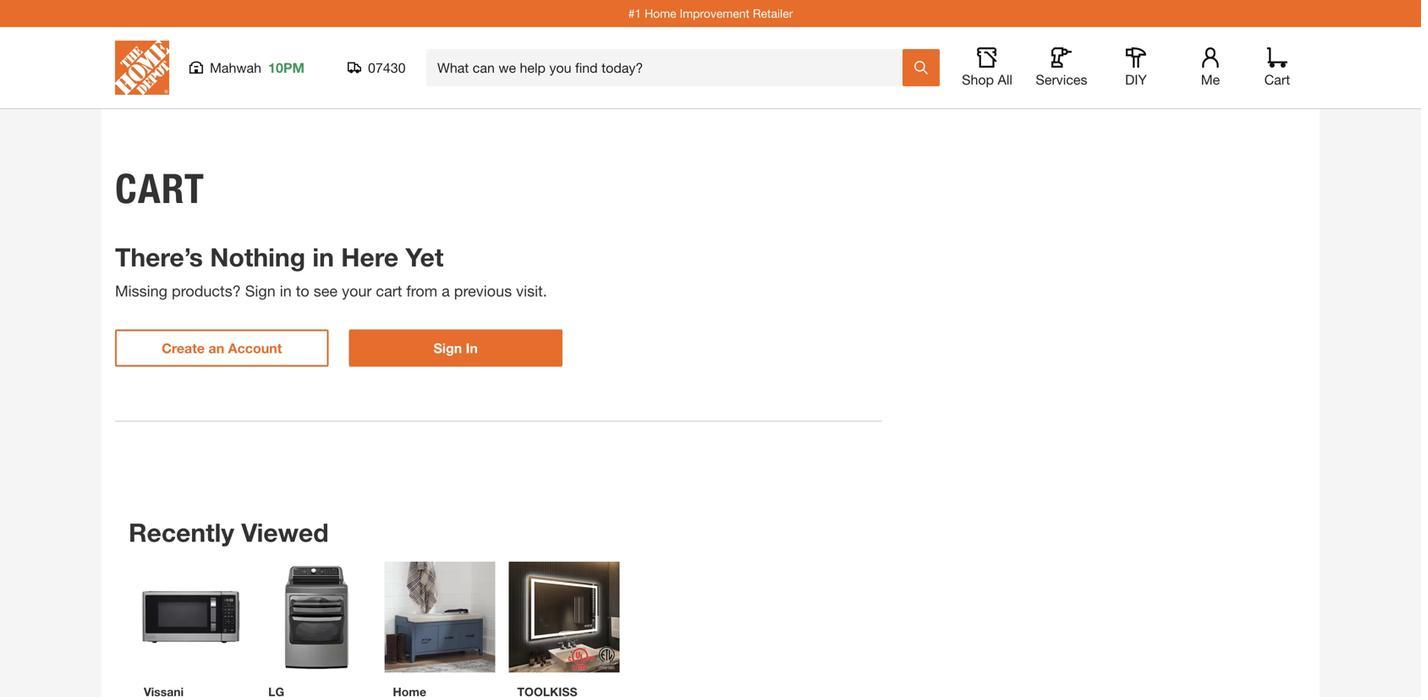 Task type: vqa. For each thing, say whether or not it's contained in the screenshot.
Image for LED Lights
no



Task type: describe. For each thing, give the bounding box(es) containing it.
cart
[[115, 164, 205, 213]]

recently
[[129, 517, 234, 547]]

sign in button
[[349, 330, 563, 367]]

diy button
[[1109, 47, 1164, 88]]

nothing
[[210, 242, 306, 272]]

yet
[[406, 242, 444, 272]]

7.3 cu. ft. vented smart gas dryer in graphite steel with easyload door and sensor dry technology image
[[260, 562, 371, 673]]

the home depot logo image
[[115, 41, 169, 95]]

shop all
[[962, 72, 1013, 88]]

shop
[[962, 72, 994, 88]]

create an account button
[[115, 330, 329, 367]]

cart
[[376, 282, 402, 300]]

#1
[[628, 6, 642, 20]]

services button
[[1035, 47, 1089, 88]]

here
[[341, 242, 399, 272]]

sign in
[[434, 340, 478, 356]]

mahwah 10pm
[[210, 60, 305, 76]]

missing products? sign in to see your cart from a previous visit.
[[115, 282, 547, 300]]

account
[[228, 340, 282, 356]]

a
[[442, 282, 450, 300]]

previous
[[454, 282, 512, 300]]

me
[[1201, 72, 1220, 88]]

your
[[342, 282, 372, 300]]

diy
[[1126, 72, 1147, 88]]

07430
[[368, 60, 406, 76]]

10pm
[[268, 60, 305, 76]]

shop all button
[[960, 47, 1015, 88]]

visit.
[[516, 282, 547, 300]]

create
[[162, 340, 205, 356]]

improvement
[[680, 6, 750, 20]]

whitford steel blue wood entryway bench with cushion and concealed storage (38 in. w x 19 in. h) image
[[384, 562, 495, 673]]

an
[[209, 340, 224, 356]]



Task type: locate. For each thing, give the bounding box(es) containing it.
missing
[[115, 282, 168, 300]]

0 horizontal spatial sign
[[245, 282, 276, 300]]

products?
[[172, 282, 241, 300]]

create an account
[[162, 340, 282, 356]]

What can we help you find today? search field
[[437, 50, 902, 85]]

0 horizontal spatial in
[[280, 282, 292, 300]]

48 in. w x 36 in. h large rectangular frameless led light anti-fog wall bathroom vanity mirror super bright image
[[509, 562, 620, 673]]

sign down nothing
[[245, 282, 276, 300]]

1 horizontal spatial sign
[[434, 340, 462, 356]]

sign left in
[[434, 340, 462, 356]]

in up see
[[313, 242, 334, 272]]

cart
[[1265, 72, 1291, 88]]

all
[[998, 72, 1013, 88]]

07430 button
[[348, 59, 406, 76]]

#1 home improvement retailer
[[628, 6, 793, 20]]

1 vertical spatial sign
[[434, 340, 462, 356]]

mahwah
[[210, 60, 262, 76]]

me button
[[1184, 47, 1238, 88]]

services
[[1036, 72, 1088, 88]]

0 vertical spatial in
[[313, 242, 334, 272]]

1 horizontal spatial in
[[313, 242, 334, 272]]

in
[[466, 340, 478, 356]]

cart link
[[1259, 47, 1296, 88]]

see
[[314, 282, 338, 300]]

in left to
[[280, 282, 292, 300]]

recently viewed
[[129, 517, 329, 547]]

from
[[407, 282, 438, 300]]

retailer
[[753, 6, 793, 20]]

to
[[296, 282, 309, 300]]

there's
[[115, 242, 203, 272]]

0 vertical spatial sign
[[245, 282, 276, 300]]

sign inside button
[[434, 340, 462, 356]]

home
[[645, 6, 677, 20]]

in
[[313, 242, 334, 272], [280, 282, 292, 300]]

viewed
[[241, 517, 329, 547]]

1 vertical spatial in
[[280, 282, 292, 300]]

there's nothing in here yet
[[115, 242, 444, 272]]

sign
[[245, 282, 276, 300], [434, 340, 462, 356]]

1.1 cu. ft. countertop microwave in fingerprint resistant stainless steel image
[[135, 562, 246, 673]]



